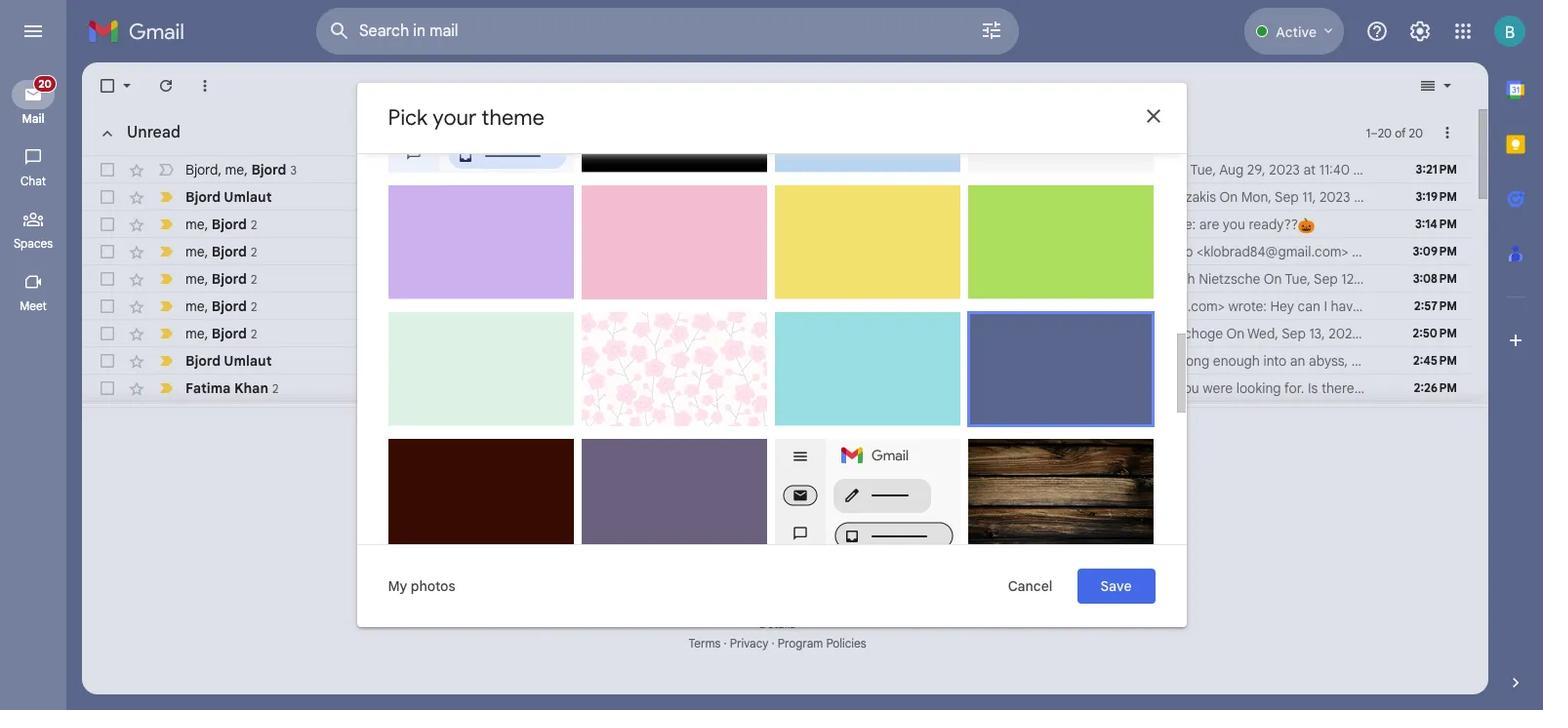Task type: locate. For each thing, give the bounding box(es) containing it.
no up their
[[751, 243, 767, 261]]

brad up readings
[[1462, 270, 1492, 288]]

bjord umlaut up fatima khan 2
[[185, 352, 272, 370]]

0 vertical spatial hey
[[1394, 243, 1418, 261]]

program policies link
[[778, 636, 867, 651]]

2023 up 'some'
[[1361, 270, 1392, 288]]

2 important mainly because it was sent directly to you. switch from the top
[[156, 215, 176, 234]]

we
[[549, 188, 569, 206]]

us
[[519, 216, 534, 233]]

1 no from the left
[[607, 243, 622, 261]]

gaze up service
[[1438, 352, 1468, 370]]

13, up slave
[[890, 298, 906, 315]]

me , bjord 2 for spooky season
[[185, 215, 257, 233]]

blue
[[786, 170, 811, 185]]

are
[[1200, 216, 1220, 233], [1488, 243, 1508, 261], [617, 325, 637, 343], [710, 325, 730, 343], [849, 325, 869, 343]]

1 vertical spatial bjord umlaut
[[185, 352, 272, 370]]

1 horizontal spatial gb
[[775, 542, 794, 559]]

the left the process
[[808, 352, 829, 370]]

0 horizontal spatial gaze
[[1150, 352, 1180, 370]]

having
[[488, 298, 529, 315]]

6 row from the top
[[82, 293, 1543, 320]]

whoever fights monsters should see to it that in the process he does not become a monster. and if you gaze long enough into an abyss, the abyss will gaze back into yo
[[508, 352, 1543, 370]]

2 flexport from the left
[[786, 380, 837, 397]]

1 vertical spatial -
[[432, 298, 439, 315]]

bones
[[581, 161, 622, 179], [385, 162, 418, 177]]

navigation
[[0, 62, 68, 711]]

call
[[522, 380, 548, 397]]

wed,
[[828, 298, 859, 315], [1248, 325, 1279, 343]]

0 horizontal spatial 13,
[[890, 298, 906, 315]]

2 bjord umlaut from the top
[[185, 352, 272, 370]]

at left the 11:40
[[1304, 161, 1316, 179]]

back right 'blue'
[[821, 161, 851, 179]]

come?
[[553, 216, 595, 233]]

wrote: down kazantzakis
[[1158, 216, 1196, 233]]

back down the <klobrad8
[[1472, 352, 1502, 370]]

7 row from the top
[[82, 320, 1543, 348]]

monster.
[[1027, 352, 1081, 370]]

1 horizontal spatial 12,
[[1017, 243, 1033, 261]]

2 vertical spatial -
[[411, 325, 418, 343]]

put
[[729, 270, 750, 288]]

not right it's
[[464, 298, 484, 315]]

tue, up enter
[[960, 243, 986, 261]]

or
[[424, 270, 438, 288]]

we left call
[[902, 188, 920, 206]]

1 horizontal spatial bones
[[581, 161, 622, 179]]

ernest
[[1076, 161, 1116, 179]]

2 vertical spatial 12,
[[1342, 270, 1358, 288]]

klo down readings
[[1462, 325, 1482, 343]]

2 horizontal spatial 12,
[[1342, 270, 1358, 288]]

row up horror.
[[82, 211, 1473, 238]]

portal
[[879, 380, 916, 397]]

1 vertical spatial umlaut
[[224, 352, 272, 370]]

selected
[[810, 455, 871, 474]]

cherry blossom
[[593, 424, 682, 439]]

1 vertical spatial i
[[1003, 380, 1007, 397]]

me , bjord 2 for halloween movies
[[185, 243, 257, 260]]

2 me , bjord 2 from the top
[[185, 243, 257, 260]]

undisciplined,
[[734, 325, 820, 343]]

1 umlaut from the top
[[224, 188, 272, 206]]

me for donuts
[[185, 297, 205, 315]]

<klobrad84@gmail.com>
[[1002, 216, 1154, 233], [1197, 243, 1349, 261], [1073, 298, 1225, 315]]

wed, down on
[[828, 298, 859, 315]]

gb
[[720, 542, 739, 559], [775, 542, 794, 559]]

tue,
[[1191, 161, 1216, 179], [770, 216, 796, 233], [960, 243, 986, 261], [1285, 270, 1311, 288]]

klo down the luminous
[[979, 216, 999, 233]]

particular
[[1369, 380, 1429, 397]]

important mainly because it was sent directly to you. switch
[[156, 187, 176, 207], [156, 215, 176, 234], [156, 242, 176, 262], [156, 269, 176, 289], [156, 297, 176, 316], [156, 324, 176, 344]]

3 me , bjord 2 from the top
[[185, 270, 257, 287]]

a
[[675, 161, 682, 179], [642, 188, 650, 206], [790, 188, 798, 206], [873, 325, 880, 343], [1016, 352, 1024, 370], [1358, 380, 1366, 397]]

1 horizontal spatial dark
[[801, 188, 829, 206]]

12:36
[[959, 298, 991, 315]]

luminous
[[972, 188, 1028, 206]]

0 vertical spatial <klobrad84@gmail.com>
[[1002, 216, 1154, 233]]

call
[[923, 188, 945, 206]]

0 horizontal spatial 12,
[[826, 216, 842, 233]]

pick your theme alert dialog
[[357, 59, 1187, 628]]

0 horizontal spatial no
[[607, 243, 622, 261]]

4 important mainly because it was sent directly to you. switch from the top
[[156, 269, 176, 289]]

flexport onboarding call
[[381, 380, 548, 397]]

tue, left aug
[[1191, 161, 1216, 179]]

0 horizontal spatial we
[[728, 188, 745, 206]]

1 horizontal spatial he
[[975, 161, 991, 179]]

1 horizontal spatial 20
[[1409, 125, 1423, 140]]

main content containing unread
[[82, 62, 1543, 711]]

cats?
[[442, 270, 478, 288]]

are left f on the top of the page
[[1488, 243, 1508, 261]]

at
[[1304, 161, 1316, 179], [1354, 188, 1367, 206], [880, 216, 893, 233], [1071, 243, 1083, 261], [1395, 270, 1408, 288], [944, 298, 956, 315], [1363, 325, 1376, 343]]

4 row from the top
[[82, 238, 1543, 266]]

, for donuts
[[205, 297, 208, 315]]

no down scott
[[607, 243, 622, 261]]

lavender option
[[388, 185, 574, 314]]

2 vertical spatial not
[[938, 352, 959, 370]]

yo
[[1532, 352, 1543, 370]]

re:
[[381, 188, 402, 206]]

james
[[1429, 188, 1470, 206]]

fatima khan 2
[[185, 379, 279, 397]]

and
[[727, 161, 750, 179], [875, 188, 899, 206], [1012, 325, 1035, 343], [976, 380, 1000, 397]]

will up end
[[754, 161, 774, 179]]

0 horizontal spatial back
[[821, 161, 851, 179]]

doyle
[[901, 243, 936, 261]]

1 horizontal spatial wed,
[[1248, 325, 1279, 343]]

1 20 from the left
[[1378, 125, 1392, 140]]

0 horizontal spatial flexport
[[381, 380, 436, 397]]

signed
[[670, 380, 711, 397]]

pm right 4:19
[[1439, 270, 1459, 288]]

0 vertical spatial he
[[975, 161, 991, 179]]

1 horizontal spatial flexport
[[786, 380, 837, 397]]

abyss, right the an
[[1309, 352, 1348, 370]]

0 vertical spatial important according to google magic. switch
[[156, 351, 176, 371]]

1 vertical spatial wed,
[[1248, 325, 1279, 343]]

navigation containing mail
[[0, 62, 68, 711]]

0 vertical spatial i
[[1324, 298, 1328, 315]]

1 horizontal spatial should
[[886, 270, 928, 288]]

is
[[662, 161, 671, 179], [674, 216, 684, 233], [593, 243, 603, 261], [738, 243, 748, 261]]

for
[[417, 352, 436, 370], [734, 380, 751, 397]]

2 important according to google magic. switch from the top
[[156, 379, 176, 398]]

what
[[941, 161, 972, 179], [1455, 243, 1485, 261], [532, 298, 562, 315], [702, 298, 733, 315], [1143, 380, 1174, 397]]

0 vertical spatial 12,
[[826, 216, 842, 233]]

sep down ice
[[862, 298, 886, 315]]

1 bjord umlaut from the top
[[185, 188, 272, 206]]

i right can
[[1324, 298, 1328, 315]]

can
[[1298, 298, 1321, 315]]

1 vertical spatial important according to google magic. switch
[[156, 379, 176, 398]]

brad down the luminous
[[946, 216, 976, 233]]

0 vertical spatial umlaut
[[224, 188, 272, 206]]

my photos button
[[372, 569, 471, 604]]

and right mirror
[[727, 161, 750, 179]]

0 vertical spatial bjord umlaut
[[185, 188, 272, 206]]

0 horizontal spatial wed,
[[828, 298, 859, 315]]

important according to google magic. switch for flexport onboarding call
[[156, 379, 176, 398]]

what right guys
[[1455, 243, 1485, 261]]

sep up the an
[[1282, 325, 1306, 343]]

2 dark from the left
[[801, 188, 829, 206]]

brad up 10:24
[[1377, 161, 1407, 179]]

2 for goats or cats?
[[251, 272, 257, 287]]

wrote: down nietzsche
[[1229, 298, 1267, 315]]

3 important mainly because it was sent directly to you. switch from the top
[[156, 242, 176, 262]]

0 vertical spatial wrote:
[[1158, 216, 1196, 233]]

1 horizontal spatial will
[[1415, 352, 1435, 370]]

row up mustard
[[82, 266, 1543, 293]]

0 vertical spatial back
[[821, 161, 851, 179]]

1 me , bjord 2 from the top
[[185, 215, 257, 233]]

monsters
[[606, 352, 663, 370]]

0 vertical spatial for
[[417, 352, 436, 370]]

, for spooky season
[[205, 215, 208, 233]]

spooky
[[381, 216, 431, 233]]

mail, 20 unread messages image
[[31, 80, 55, 99]]

of up the season
[[449, 188, 463, 206]]

passions.
[[1070, 325, 1127, 343]]

in left excha
[[1492, 298, 1503, 315]]

to right us
[[537, 216, 550, 233]]

the left thinker
[[871, 161, 891, 179]]

2:26 pm
[[1414, 381, 1458, 395]]

1 horizontal spatial hey
[[1394, 243, 1418, 261]]

1 vertical spatial 13,
[[1310, 325, 1325, 343]]

- for disciplined
[[411, 325, 418, 343]]

should up signed
[[667, 352, 708, 370]]

we left end
[[728, 188, 745, 206]]

,
[[218, 161, 222, 178], [244, 161, 248, 178], [205, 215, 208, 233], [205, 243, 208, 260], [205, 270, 208, 287], [205, 297, 208, 315], [205, 325, 208, 342]]

umlaut for food for thought
[[224, 352, 272, 370]]

gb right 0.13
[[720, 542, 739, 559]]

pm right 1:58
[[1406, 325, 1426, 343]]

1 horizontal spatial -
[[432, 298, 439, 315]]

0 horizontal spatial he
[[885, 352, 901, 370]]

mirror
[[686, 161, 723, 179]]

1 vertical spatial <klobrad84@gmail.com>
[[1197, 243, 1349, 261]]

1 row from the top
[[82, 156, 1543, 184]]

horror.
[[770, 243, 811, 261]]

2 20 from the left
[[1409, 125, 1423, 140]]

for down only
[[417, 352, 436, 370]]

account,
[[919, 380, 973, 397]]

unread tab panel
[[82, 109, 1543, 703]]

wood (by: istockphoto) option
[[968, 439, 1153, 554]]

theme
[[482, 104, 545, 131]]

in down undisciplined,
[[794, 352, 805, 370]]

0 horizontal spatial am
[[1353, 161, 1374, 179]]

should down doyle
[[886, 270, 928, 288]]

am right 10:24
[[1406, 188, 1426, 206]]

1 horizontal spatial 13,
[[1310, 325, 1325, 343]]

, for free
[[205, 325, 208, 342]]

<klobrad8
[[1485, 325, 1543, 343]]

he left thinks
[[975, 161, 991, 179]]

0 horizontal spatial hey
[[1271, 298, 1294, 315]]

5 row from the top
[[82, 266, 1543, 293]]

2 for free
[[251, 327, 257, 341]]

spearmint option
[[388, 312, 574, 441]]

2:57 pm
[[1414, 299, 1458, 313]]

toggle split pane mode image
[[1418, 76, 1438, 96]]

13, down can
[[1310, 325, 1325, 343]]

2 for donuts
[[251, 299, 257, 314]]

tab list
[[1489, 62, 1543, 640]]

0 vertical spatial -
[[625, 161, 631, 179]]

12, up 'those who cannot understand how to put their thoughts on ice should not enter into the heat of debate. friedrich nietzsche on tue, sep 12, 2023 at 4:19 pm brad klo <klob'
[[1017, 243, 1033, 261]]

0 horizontal spatial that
[[687, 216, 712, 233]]

sep up can
[[1314, 270, 1338, 288]]

3:19 pm
[[1416, 189, 1458, 204]]

1 important according to google magic. switch from the top
[[156, 351, 176, 371]]

brad up 2:45 pm
[[1430, 325, 1459, 343]]

to right slave
[[919, 325, 931, 343]]

0.13
[[692, 542, 717, 559]]

0 horizontal spatial gb
[[720, 542, 739, 559]]

1 horizontal spatial back
[[1472, 352, 1502, 370]]

enter
[[955, 270, 988, 288]]

at left '12:36'
[[944, 298, 956, 315]]

2023
[[1269, 161, 1300, 179], [1320, 188, 1351, 206], [846, 216, 877, 233], [1037, 243, 1067, 261], [1361, 270, 1392, 288], [909, 298, 940, 315], [1329, 325, 1360, 343]]

0 horizontal spatial 20
[[1378, 125, 1392, 140]]

i
[[1324, 298, 1328, 315], [1003, 380, 1007, 397]]

imagination
[[626, 243, 698, 261]]

1 important mainly because it was sent directly to you. switch from the top
[[156, 187, 176, 207]]

your right the pick
[[433, 104, 477, 131]]

0 horizontal spatial -
[[411, 325, 418, 343]]

12,
[[826, 216, 842, 233], [1017, 243, 1033, 261], [1342, 270, 1358, 288]]

important mainly because it was sent directly to you. switch for spooky
[[156, 215, 176, 234]]

on right you?
[[749, 216, 767, 233]]

1
[[1367, 125, 1371, 140]]

5 me , bjord 2 from the top
[[185, 325, 257, 342]]

0 horizontal spatial ·
[[724, 636, 727, 651]]

what up call
[[941, 161, 972, 179]]

1 dark from the left
[[653, 188, 681, 206]]

a right from
[[642, 188, 650, 206]]

that left you?
[[687, 216, 712, 233]]

in left life
[[581, 325, 592, 343]]

important according to google magic. switch
[[156, 351, 176, 371], [156, 379, 176, 398]]

- right free
[[411, 325, 418, 343]]

sep up horror.
[[799, 216, 823, 233]]

important mainly because it was sent directly to you. switch for re:
[[156, 187, 176, 207]]

1 vertical spatial hey
[[1271, 298, 1294, 315]]

0 horizontal spatial i
[[1003, 380, 1007, 397]]

main content
[[82, 62, 1543, 711]]

important mainly because it was sent directly to you. switch for goats
[[156, 269, 176, 289]]

you
[[1223, 216, 1246, 233], [566, 298, 588, 315], [685, 325, 707, 343], [823, 325, 846, 343], [1124, 352, 1146, 370], [1177, 380, 1200, 397], [1481, 380, 1504, 397]]

bjord umlaut for re:
[[185, 188, 272, 206]]

f
[[1543, 243, 1543, 261]]

bones up re:
[[385, 162, 418, 177]]

who
[[533, 270, 559, 288]]

you
[[590, 380, 612, 397]]

seller
[[841, 380, 876, 397]]

1 horizontal spatial that
[[765, 352, 790, 370]]

row containing bjord
[[82, 156, 1543, 184]]

row
[[82, 156, 1543, 184], [82, 184, 1543, 211], [82, 211, 1473, 238], [82, 238, 1543, 266], [82, 266, 1543, 293], [82, 293, 1543, 320], [82, 320, 1543, 348], [82, 348, 1543, 375], [82, 375, 1543, 402], [82, 402, 1473, 430]]

sep
[[1275, 188, 1299, 206], [799, 216, 823, 233], [989, 243, 1014, 261], [1314, 270, 1338, 288], [862, 298, 886, 315], [1282, 325, 1306, 343]]

1 horizontal spatial ·
[[772, 636, 775, 651]]

there down you?
[[701, 243, 734, 261]]

11:40
[[1320, 161, 1350, 179]]

mail
[[22, 111, 45, 126]]

mon,
[[1241, 188, 1272, 206]]

1 horizontal spatial gaze
[[1438, 352, 1468, 370]]

excha
[[1507, 298, 1543, 315]]

1 horizontal spatial abyss,
[[832, 188, 872, 206]]

1 vertical spatial should
[[667, 352, 708, 370]]

1 horizontal spatial we
[[902, 188, 920, 206]]

1 horizontal spatial for
[[734, 380, 751, 397]]

life.
[[1080, 188, 1102, 206]]

pm right 1:38
[[923, 216, 943, 233]]

chat heading
[[0, 174, 66, 189]]

is up the put at the left top of the page
[[738, 243, 748, 261]]

spaces
[[14, 236, 53, 251]]

i left just
[[1003, 380, 1007, 397]]

1 vertical spatial will
[[1415, 352, 1435, 370]]

1 vertical spatial am
[[1406, 188, 1426, 206]]

0 vertical spatial will
[[754, 161, 774, 179]]

2:50 pm
[[1413, 326, 1458, 341]]

0 vertical spatial not
[[931, 270, 952, 288]]

1 gb from the left
[[720, 542, 739, 559]]

me for goats or cats?
[[185, 270, 205, 287]]

1 horizontal spatial no
[[751, 243, 767, 261]]

2 umlaut from the top
[[224, 352, 272, 370]]

9 row from the top
[[82, 375, 1543, 402]]

1 vertical spatial that
[[765, 352, 790, 370]]

2 horizontal spatial wrote:
[[1352, 243, 1391, 261]]

bjord umlaut for food
[[185, 352, 272, 370]]

1 horizontal spatial wrote:
[[1229, 298, 1267, 315]]

readings
[[1435, 298, 1489, 315]]

you've
[[736, 298, 776, 315]]

1 vertical spatial wrote:
[[1352, 243, 1391, 261]]

3
[[290, 163, 297, 177]]

dark down 'blue'
[[801, 188, 829, 206]]

<klobrad84@gmail.com> down the ready??
[[1197, 243, 1349, 261]]

are up the process
[[849, 325, 869, 343]]

1:38
[[896, 216, 920, 233]]

default option
[[388, 59, 574, 187]]

row down mustard
[[82, 320, 1543, 348]]

0 vertical spatial that
[[687, 216, 712, 233]]

0 horizontal spatial dark
[[653, 188, 681, 206]]

terms link
[[689, 636, 721, 651]]

2 vertical spatial wrote:
[[1229, 298, 1267, 315]]

your up monster.
[[1039, 325, 1066, 343]]

to left thinker
[[854, 161, 867, 179]]

that for in
[[765, 352, 790, 370]]



Task type: vqa. For each thing, say whether or not it's contained in the screenshot.
delight lush
no



Task type: describe. For each thing, give the bounding box(es) containing it.
what down who
[[532, 298, 562, 315]]

0 horizontal spatial there
[[557, 243, 590, 261]]

wasabi option
[[968, 185, 1153, 300]]

0 vertical spatial 13,
[[890, 298, 906, 315]]

heat
[[1042, 270, 1070, 288]]

into left the an
[[1264, 352, 1287, 370]]

service
[[1433, 380, 1478, 397]]

if
[[673, 325, 681, 343]]

🎃 image
[[1299, 218, 1315, 234]]

, for halloween movies
[[205, 243, 208, 260]]

pick
[[388, 104, 428, 131]]

0 vertical spatial wed,
[[828, 298, 859, 315]]

dark option
[[581, 59, 767, 187]]

row containing fatima khan
[[82, 375, 1543, 402]]

sep left 11,
[[1275, 188, 1299, 206]]

3:21 pm
[[1416, 162, 1458, 177]]

are down kazantzakis
[[1200, 216, 1220, 233]]

terms
[[689, 636, 721, 651]]

re: gorge of the jungle
[[381, 188, 536, 206]]

mahogany option
[[388, 439, 574, 554]]

tue, up horror.
[[770, 216, 796, 233]]

photos
[[411, 578, 455, 595]]

are up the see
[[710, 325, 730, 343]]

unread button
[[88, 114, 188, 153]]

wanting
[[650, 298, 699, 315]]

looking
[[1237, 380, 1281, 397]]

2 horizontal spatial there
[[1322, 380, 1355, 397]]

2023 up conan
[[846, 216, 877, 233]]

disciplined
[[477, 325, 544, 343]]

on
[[845, 270, 861, 288]]

mustard option
[[775, 185, 960, 314]]

where there is no imagination there is no horror. arthur conan doyle on tue, sep 12, 2023 at 2:50 pm brad klo <klobrad84@gmail.com> wrote: hey guys what are your f
[[513, 243, 1543, 261]]

0 horizontal spatial will
[[754, 161, 774, 179]]

moods
[[966, 325, 1008, 343]]

pm right '12:36'
[[994, 298, 1014, 315]]

for.
[[1285, 380, 1305, 397]]

are right life
[[617, 325, 637, 343]]

thinker
[[895, 161, 938, 179]]

cherry blossom option
[[581, 312, 767, 441]]

brad down 'those who cannot understand how to put their thoughts on ice should not enter into the heat of debate. friedrich nietzsche on tue, sep 12, 2023 at 4:19 pm brad klo <klob'
[[1017, 298, 1047, 315]]

2023 up heat
[[1037, 243, 1067, 261]]

unread
[[127, 123, 180, 143]]

the up the season
[[466, 188, 489, 206]]

the left "abyss"
[[1352, 352, 1372, 370]]

1 – 20 of 20
[[1367, 125, 1423, 140]]

only
[[421, 325, 449, 343]]

1 vertical spatial 12,
[[1017, 243, 1033, 261]]

0 vertical spatial am
[[1353, 161, 1374, 179]]

<ja
[[1532, 188, 1543, 206]]

5 important mainly because it was sent directly to you. switch from the top
[[156, 297, 176, 316]]

2023 up slave
[[909, 298, 940, 315]]

high contrast option
[[775, 439, 960, 554]]

2 row from the top
[[82, 184, 1543, 211]]

2 for halloween movies
[[251, 245, 257, 259]]

tue, up can
[[1285, 270, 1311, 288]]

seafoam option
[[775, 312, 960, 441]]

holmes
[[1120, 161, 1166, 179]]

brad up friedrich
[[1141, 243, 1170, 261]]

kazantzakis
[[1143, 188, 1217, 206]]

6 important mainly because it was sent directly to you. switch from the top
[[156, 324, 176, 344]]

what right the clarify
[[1143, 380, 1174, 397]]

your inside alert dialog
[[433, 104, 477, 131]]

settings image
[[1409, 20, 1432, 43]]

Search in mail search field
[[316, 8, 1019, 55]]

2 gb from the left
[[775, 542, 794, 559]]

at left 1:58
[[1363, 325, 1376, 343]]

your down donuts - it's not having what you want, it's wanting what you've got. on wed, sep 13, 2023 at 12:36 pm brad klo <klobrad84@gmail.com> wrote: hey can i have some palm readings in excha
[[935, 325, 962, 343]]

rose option
[[581, 185, 767, 314]]

into left yo
[[1505, 352, 1528, 370]]

ones
[[547, 325, 577, 343]]

into right enter
[[991, 270, 1014, 288]]

sep up 'those who cannot understand how to put their thoughts on ice should not enter into the heat of debate. friedrich nietzsche on tue, sep 12, 2023 at 4:19 pm brad klo <klob'
[[989, 243, 1014, 261]]

soft gray option
[[968, 59, 1153, 173]]

thinks
[[994, 161, 1031, 179]]

to left it
[[738, 352, 750, 370]]

2 we from the left
[[902, 188, 920, 206]]

it
[[754, 352, 762, 370]]

movies
[[452, 243, 500, 261]]

blue option
[[775, 59, 960, 187]]

dreamy
[[431, 162, 472, 177]]

reflect
[[777, 161, 817, 179]]

3:14 pm
[[1415, 217, 1458, 231]]

it's
[[629, 298, 646, 315]]

slave
[[884, 325, 915, 343]]

me for halloween movies
[[185, 243, 205, 260]]

- for having
[[432, 298, 439, 315]]

1 flexport from the left
[[381, 380, 436, 397]]

dusk option
[[968, 312, 1153, 427]]

1 horizontal spatial am
[[1406, 188, 1426, 206]]

stapp
[[634, 216, 670, 233]]

friedrich
[[1140, 270, 1196, 288]]

clarify
[[1101, 380, 1140, 397]]

1 vertical spatial back
[[1472, 352, 1502, 370]]

blossom
[[635, 424, 682, 439]]

, for goats or cats?
[[205, 270, 208, 287]]

and up for us to come? scott stapp is that you? on tue, sep 12, 2023 at 1:38 pm brad klo <klobrad84@gmail.com> wrote: are you ready??
[[875, 188, 899, 206]]

eliud
[[1131, 325, 1161, 343]]

policies
[[826, 636, 867, 651]]

we come from a dark abyss, we end in a dark abyss, and we call the luminous interval life. nikos kazantzakis on mon, sep 11, 2023 at 10:24 am james peterson <ja
[[549, 188, 1543, 206]]

2 gaze from the left
[[1438, 352, 1468, 370]]

4 me , bjord 2 from the top
[[185, 297, 257, 315]]

klo up 3:19 pm
[[1410, 161, 1430, 179]]

on right doyle
[[939, 243, 958, 261]]

of right heat
[[1073, 270, 1086, 288]]

at left 1:38
[[880, 216, 893, 233]]

2 · from the left
[[772, 636, 775, 651]]

klo up friedrich
[[1174, 243, 1193, 261]]

klo down heat
[[1050, 298, 1070, 315]]

need
[[1507, 380, 1539, 397]]

is up cannot on the top
[[593, 243, 603, 261]]

jungle
[[491, 188, 536, 206]]

does
[[904, 352, 935, 370]]

refresh image
[[156, 76, 176, 96]]

search in mail image
[[322, 14, 357, 49]]

kipchoge
[[1165, 325, 1223, 343]]

2 horizontal spatial abyss,
[[1309, 352, 1348, 370]]

1 horizontal spatial i
[[1324, 298, 1328, 315]]

halloween
[[381, 243, 449, 261]]

the up thought
[[453, 325, 474, 343]]

klo left <klob on the top of page
[[1495, 270, 1515, 288]]

15
[[759, 542, 772, 559]]

1 vertical spatial not
[[464, 298, 484, 315]]

2 inside fatima khan 2
[[272, 381, 279, 396]]

to left the put at the left top of the page
[[713, 270, 726, 288]]

advanced search options image
[[972, 11, 1011, 50]]

1 we from the left
[[728, 188, 745, 206]]

important according to google magic. switch for food for thought
[[156, 351, 176, 371]]

those who cannot understand how to put their thoughts on ice should not enter into the heat of debate. friedrich nietzsche on tue, sep 12, 2023 at 4:19 pm brad klo <klob
[[491, 270, 1543, 288]]

pick your theme heading
[[388, 104, 545, 131]]

debate.
[[1090, 270, 1137, 288]]

a up just
[[1016, 352, 1024, 370]]

is right 'stapp'
[[674, 216, 684, 233]]

0 horizontal spatial bones
[[385, 162, 418, 177]]

important mainly because it was sent directly to you. switch for halloween
[[156, 242, 176, 262]]

1:58
[[1379, 325, 1403, 343]]

in right end
[[776, 188, 787, 206]]

fake
[[482, 161, 513, 179]]

end
[[749, 188, 772, 206]]

mail heading
[[0, 111, 66, 127]]

and up whoever fights monsters should see to it that in the process he does not become a monster. and if you gaze long enough into an abyss, the abyss will gaze back into yo
[[1012, 325, 1035, 343]]

1 horizontal spatial there
[[701, 243, 734, 261]]

spooky season
[[381, 216, 482, 233]]

11,
[[1303, 188, 1316, 206]]

those
[[491, 270, 529, 288]]

a left particular
[[1358, 380, 1366, 397]]

that for you?
[[687, 216, 712, 233]]

me , bjord 2 for goats or cats?
[[185, 270, 257, 287]]

10 row from the top
[[82, 402, 1473, 430]]

2 no from the left
[[751, 243, 767, 261]]

is
[[1308, 380, 1318, 397]]

follow link to manage storage image
[[835, 541, 855, 560]]

it's
[[442, 298, 460, 315]]

1 vertical spatial for
[[734, 380, 751, 397]]

conan
[[858, 243, 898, 261]]

meet heading
[[0, 299, 66, 314]]

3 row from the top
[[82, 211, 1473, 238]]

1 · from the left
[[724, 636, 727, 651]]

conversations
[[708, 455, 806, 474]]

the right call
[[948, 188, 969, 206]]

on down aug
[[1220, 188, 1238, 206]]

a down 'blue'
[[790, 188, 798, 206]]

wanted
[[1036, 380, 1082, 397]]

eggplant option
[[581, 439, 767, 554]]

s
[[1542, 380, 1543, 397]]

1 gaze from the left
[[1150, 352, 1180, 370]]

hey,
[[561, 380, 587, 397]]

terms · privacy · program policies
[[689, 636, 867, 651]]

at left 2:50
[[1071, 243, 1083, 261]]

8 row from the top
[[82, 348, 1543, 375]]

0 vertical spatial should
[[886, 270, 928, 288]]

pm right 2:50
[[1118, 243, 1138, 261]]

on up enough
[[1227, 325, 1245, 343]]

0 horizontal spatial for
[[417, 352, 436, 370]]

the down where there is no imagination there is no horror. arthur conan doyle on tue, sep 12, 2023 at 2:50 pm brad klo <klobrad84@gmail.com> wrote: hey guys what are your f
[[1018, 270, 1038, 288]]

free
[[381, 325, 408, 343]]

to down the and
[[1085, 380, 1098, 397]]

free.
[[640, 325, 669, 343]]

fights
[[567, 352, 602, 370]]

me for free
[[185, 325, 205, 342]]

and down become
[[976, 380, 1000, 397]]

your left f on the top of the page
[[1512, 243, 1539, 261]]

cannot
[[562, 270, 606, 288]]

into left it.
[[1035, 161, 1058, 179]]

seafoam
[[786, 424, 836, 439]]

0 horizontal spatial should
[[667, 352, 708, 370]]

3:09 pm
[[1413, 244, 1458, 259]]

2023 down have on the top right
[[1329, 325, 1360, 343]]

were
[[1203, 380, 1233, 397]]

if
[[1112, 352, 1120, 370]]

on up kazantzakis
[[1169, 161, 1188, 179]]

halloween movies
[[381, 243, 500, 261]]

an
[[1290, 352, 1306, 370]]

what down the how
[[702, 298, 733, 315]]

it.
[[1061, 161, 1073, 179]]

nietzsche
[[1199, 270, 1261, 288]]

ready??
[[1249, 216, 1299, 233]]

of left 15
[[742, 542, 755, 559]]

on right got.
[[807, 298, 825, 315]]

spaces heading
[[0, 236, 66, 252]]

season
[[434, 216, 482, 233]]

not important switch
[[156, 160, 176, 180]]

a left mirror
[[675, 161, 682, 179]]

2023 right the '29,' at the top right of the page
[[1269, 161, 1300, 179]]

0 horizontal spatial wrote:
[[1158, 216, 1196, 233]]

me for spooky season
[[185, 215, 205, 233]]

2023 right 11,
[[1320, 188, 1351, 206]]

at left 10:24
[[1354, 188, 1367, 206]]

2 for spooky season
[[251, 217, 257, 232]]

on right nietzsche
[[1264, 270, 1282, 288]]

umlaut for re: gorge of the jungle
[[224, 188, 272, 206]]

privacy link
[[730, 636, 769, 651]]

a left slave
[[873, 325, 880, 343]]

dark
[[593, 170, 619, 185]]

1 vertical spatial he
[[885, 352, 901, 370]]

your down it
[[755, 380, 783, 397]]

food for thought
[[381, 352, 495, 370]]

0 horizontal spatial abyss,
[[685, 188, 724, 206]]

2 vertical spatial <klobrad84@gmail.com>
[[1073, 298, 1225, 315]]

gorge
[[405, 188, 446, 206]]

no conversations selected
[[684, 455, 871, 474]]

2 horizontal spatial -
[[625, 161, 631, 179]]

is right life
[[662, 161, 671, 179]]

at left 4:19
[[1395, 270, 1408, 288]]

hey, you recently signed up for your flexport seller portal account, and i just wanted to clarify what you were looking for. is there a particular service you need s
[[561, 380, 1543, 397]]

donuts - it's not having what you want, it's wanting what you've got. on wed, sep 13, 2023 at 12:36 pm brad klo <klobrad84@gmail.com> wrote: hey can i have some palm readings in excha
[[381, 298, 1543, 315]]

you?
[[716, 216, 745, 233]]

of right –
[[1395, 125, 1406, 140]]



